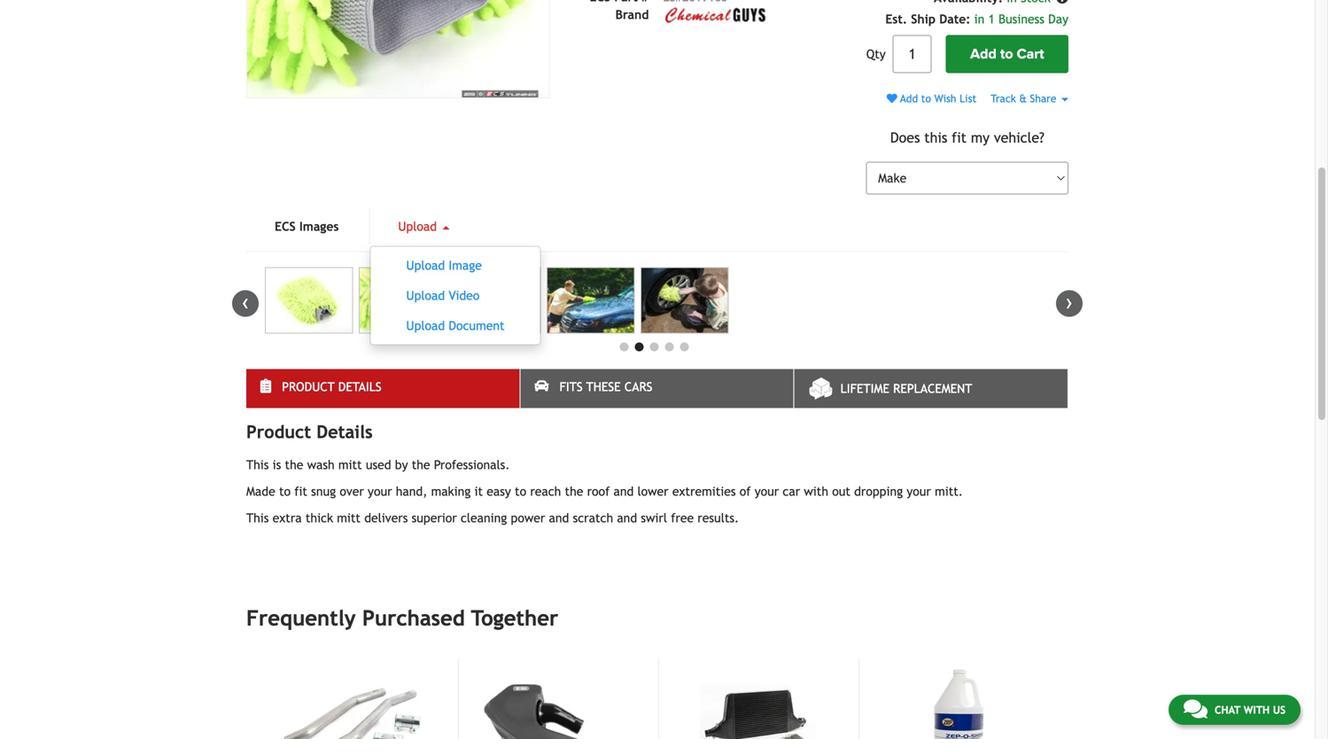 Task type: locate. For each thing, give the bounding box(es) containing it.
track & share button
[[991, 92, 1069, 105]]

the left roof
[[565, 485, 584, 499]]

0 vertical spatial with
[[804, 485, 829, 499]]

car
[[783, 485, 801, 499]]

ecs images
[[275, 220, 339, 234]]

cart
[[1017, 46, 1045, 63]]

heart image
[[887, 93, 898, 104]]

image
[[449, 259, 482, 273]]

0 vertical spatial add
[[971, 46, 997, 63]]

upload for upload document
[[406, 319, 445, 333]]

upload down 'upload video'
[[406, 319, 445, 333]]

your
[[368, 485, 392, 499], [755, 485, 779, 499], [907, 485, 931, 499]]

vehicle?
[[994, 129, 1045, 146]]

mitt up over
[[339, 458, 362, 472]]

and right roof
[[614, 485, 634, 499]]

upload for upload image
[[406, 259, 445, 273]]

1 this from the top
[[246, 458, 269, 472]]

1 horizontal spatial your
[[755, 485, 779, 499]]

product up wash
[[282, 380, 335, 394]]

this for this is the wash mitt used by the professionals.
[[246, 458, 269, 472]]

does this fit my vehicle?
[[891, 129, 1045, 146]]

upload
[[398, 220, 441, 234], [406, 259, 445, 273], [406, 289, 445, 303], [406, 319, 445, 333]]

add to cart button
[[946, 35, 1069, 73]]

video
[[449, 289, 480, 303]]

with right car
[[804, 485, 829, 499]]

lifetime replacement
[[841, 382, 973, 396]]

chemical guys image
[[663, 6, 770, 25]]

my
[[971, 129, 990, 146]]

this
[[925, 129, 948, 146]]

with left us
[[1244, 704, 1270, 716]]

made to fit snug over your hand, making it easy to reach the roof and lower extremities of your car with out dropping your mitt.
[[246, 485, 963, 499]]

these
[[587, 380, 621, 394]]

menu containing upload image
[[370, 246, 541, 345]]

1 horizontal spatial fit
[[952, 129, 967, 146]]

your left mitt.
[[907, 485, 931, 499]]

comments image
[[1184, 698, 1208, 720]]

this left is at the bottom of the page
[[246, 458, 269, 472]]

frequently
[[246, 606, 356, 631]]

and
[[614, 485, 634, 499], [549, 511, 569, 525], [617, 511, 637, 525]]

0 vertical spatial fit
[[952, 129, 967, 146]]

› link
[[1057, 290, 1083, 317]]

and down reach
[[549, 511, 569, 525]]

details up wash
[[317, 422, 373, 442]]

to left wish
[[922, 92, 932, 105]]

0 horizontal spatial with
[[804, 485, 829, 499]]

snug
[[311, 485, 336, 499]]

0 horizontal spatial your
[[368, 485, 392, 499]]

swirl
[[641, 511, 667, 525]]

your down 'used' at the bottom of the page
[[368, 485, 392, 499]]

1 horizontal spatial add
[[971, 46, 997, 63]]

fit left snug
[[294, 485, 308, 499]]

does
[[891, 129, 920, 146]]

your right "of"
[[755, 485, 779, 499]]

0 horizontal spatial add
[[901, 92, 918, 105]]

images
[[300, 220, 339, 234]]

cts turbo direct fit front mount intercooler kit image
[[677, 659, 839, 739]]

fit left my
[[952, 129, 967, 146]]

to inside button
[[1001, 46, 1014, 63]]

0 horizontal spatial fit
[[294, 485, 308, 499]]

1 your from the left
[[368, 485, 392, 499]]

upload up the upload image
[[398, 220, 441, 234]]

es#2619165 - mic493 - chenille plush microfiber mitt - this lime green wash mitt measures 7"x9" - chemical guys - audi bmw volkswagen mercedes benz mini porsche image
[[246, 0, 550, 98], [265, 267, 353, 334], [359, 267, 447, 334], [453, 267, 541, 334], [547, 267, 635, 334], [641, 267, 729, 334]]

details up "this is the wash mitt used by the professionals."
[[338, 380, 382, 394]]

›
[[1066, 290, 1073, 314]]

upload document link
[[378, 314, 533, 337]]

superior
[[412, 511, 457, 525]]

1 vertical spatial add
[[901, 92, 918, 105]]

purchased
[[362, 606, 465, 631]]

2 this from the top
[[246, 511, 269, 525]]

the right is at the bottom of the page
[[285, 458, 303, 472]]

mitt down over
[[337, 511, 361, 525]]

0 vertical spatial product details
[[282, 380, 382, 394]]

by
[[395, 458, 408, 472]]

menu
[[370, 246, 541, 345]]

add down in
[[971, 46, 997, 63]]

ecs
[[275, 220, 296, 234]]

1 vertical spatial product details
[[246, 422, 373, 442]]

add right heart image
[[901, 92, 918, 105]]

1 horizontal spatial with
[[1244, 704, 1270, 716]]

product details
[[282, 380, 382, 394], [246, 422, 373, 442]]

1 vertical spatial fit
[[294, 485, 308, 499]]

add to cart
[[971, 46, 1045, 63]]

question circle image
[[1057, 0, 1069, 4]]

upload up 'upload video'
[[406, 259, 445, 273]]

1 vertical spatial this
[[246, 511, 269, 525]]

product details inside product details link
[[282, 380, 382, 394]]

wash
[[307, 458, 335, 472]]

to
[[1001, 46, 1014, 63], [922, 92, 932, 105], [279, 485, 291, 499], [515, 485, 527, 499]]

the right by
[[412, 458, 430, 472]]

to for fit
[[279, 485, 291, 499]]

‹
[[242, 290, 249, 314]]

easy
[[487, 485, 511, 499]]

this extra thick mitt delivers superior cleaning power and scratch and swirl free results.
[[246, 511, 739, 525]]

1 horizontal spatial the
[[412, 458, 430, 472]]

the
[[285, 458, 303, 472], [412, 458, 430, 472], [565, 485, 584, 499]]

2 horizontal spatial your
[[907, 485, 931, 499]]

upload image
[[406, 259, 482, 273]]

upload down the upload image
[[406, 289, 445, 303]]

this down made
[[246, 511, 269, 525]]

lower
[[638, 485, 669, 499]]

us
[[1274, 704, 1286, 716]]

to right made
[[279, 485, 291, 499]]

1 vertical spatial mitt
[[337, 511, 361, 525]]

upload video link
[[378, 284, 533, 307]]

0 vertical spatial mitt
[[339, 458, 362, 472]]

details
[[338, 380, 382, 394], [317, 422, 373, 442]]

date:
[[940, 12, 971, 26]]

est.
[[886, 12, 908, 26]]

None text field
[[893, 35, 932, 73]]

lifetime
[[841, 382, 890, 396]]

thick
[[306, 511, 333, 525]]

mitt
[[339, 458, 362, 472], [337, 511, 361, 525]]

2 your from the left
[[755, 485, 779, 499]]

upload inside dropdown button
[[398, 220, 441, 234]]

product up is at the bottom of the page
[[246, 422, 311, 442]]

add for add to cart
[[971, 46, 997, 63]]

to left cart
[[1001, 46, 1014, 63]]

1 vertical spatial details
[[317, 422, 373, 442]]

this
[[246, 458, 269, 472], [246, 511, 269, 525]]

fit for snug
[[294, 485, 308, 499]]

add inside button
[[971, 46, 997, 63]]

add
[[971, 46, 997, 63], [901, 92, 918, 105]]

with
[[804, 485, 829, 499], [1244, 704, 1270, 716]]

0 vertical spatial this
[[246, 458, 269, 472]]

chat
[[1215, 704, 1241, 716]]

1 vertical spatial product
[[246, 422, 311, 442]]

over
[[340, 485, 364, 499]]



Task type: vqa. For each thing, say whether or not it's contained in the screenshot.
third your from right
yes



Task type: describe. For each thing, give the bounding box(es) containing it.
fit for my
[[952, 129, 967, 146]]

upload image link
[[378, 254, 533, 277]]

0 vertical spatial product
[[282, 380, 335, 394]]

add to wish list
[[898, 92, 977, 105]]

fits
[[560, 380, 583, 394]]

made
[[246, 485, 275, 499]]

0 vertical spatial details
[[338, 380, 382, 394]]

business
[[999, 12, 1045, 26]]

extremities
[[673, 485, 736, 499]]

and left swirl
[[617, 511, 637, 525]]

upload for upload video
[[406, 289, 445, 303]]

scratch
[[573, 511, 613, 525]]

dropping
[[855, 485, 903, 499]]

power
[[511, 511, 545, 525]]

‹ link
[[232, 290, 259, 317]]

reach
[[530, 485, 561, 499]]

ie polymer air intake system - b9/b9.5 s4 & s5 3.0t image
[[477, 659, 639, 739]]

qty
[[867, 47, 886, 61]]

0 horizontal spatial the
[[285, 458, 303, 472]]

add for add to wish list
[[901, 92, 918, 105]]

lifetime replacement link
[[795, 369, 1068, 408]]

&
[[1020, 92, 1027, 105]]

to for wish
[[922, 92, 932, 105]]

vps pre muffler delete kit image
[[276, 659, 439, 739]]

upload video
[[406, 289, 480, 303]]

est. ship date: in 1 business day
[[886, 12, 1069, 26]]

2 horizontal spatial the
[[565, 485, 584, 499]]

zep-o-shine car wash with polymer wax - 1 gallon image
[[878, 659, 1040, 739]]

day
[[1049, 12, 1069, 26]]

1 vertical spatial with
[[1244, 704, 1270, 716]]

3 your from the left
[[907, 485, 931, 499]]

frequently purchased together
[[246, 606, 559, 631]]

list
[[960, 92, 977, 105]]

making
[[431, 485, 471, 499]]

out
[[832, 485, 851, 499]]

used
[[366, 458, 391, 472]]

free
[[671, 511, 694, 525]]

fits these cars link
[[521, 369, 794, 408]]

share
[[1030, 92, 1057, 105]]

this for this extra thick mitt delivers superior cleaning power and scratch and swirl free results.
[[246, 511, 269, 525]]

upload for upload
[[398, 220, 441, 234]]

cleaning
[[461, 511, 507, 525]]

to right easy
[[515, 485, 527, 499]]

brand
[[616, 7, 649, 22]]

1
[[989, 12, 995, 26]]

chat with us link
[[1169, 695, 1301, 725]]

of
[[740, 485, 751, 499]]

extra
[[273, 511, 302, 525]]

add to wish list link
[[887, 92, 977, 105]]

in
[[975, 12, 985, 26]]

to for cart
[[1001, 46, 1014, 63]]

ship
[[911, 12, 936, 26]]

cars
[[625, 380, 653, 394]]

track & share
[[991, 92, 1060, 105]]

roof
[[587, 485, 610, 499]]

upload button
[[370, 209, 478, 244]]

document
[[449, 319, 505, 333]]

together
[[471, 606, 559, 631]]

chat with us
[[1215, 704, 1286, 716]]

professionals.
[[434, 458, 510, 472]]

replacement
[[894, 382, 973, 396]]

product details link
[[246, 369, 520, 408]]

ecs images link
[[246, 209, 367, 244]]

delivers
[[364, 511, 408, 525]]

results.
[[698, 511, 739, 525]]

is
[[273, 458, 281, 472]]

track
[[991, 92, 1017, 105]]

it
[[475, 485, 483, 499]]

this is the wash mitt used by the professionals.
[[246, 458, 510, 472]]

upload document
[[406, 319, 505, 333]]

mitt.
[[935, 485, 963, 499]]

wish
[[935, 92, 957, 105]]

hand,
[[396, 485, 428, 499]]

fits these cars
[[560, 380, 653, 394]]



